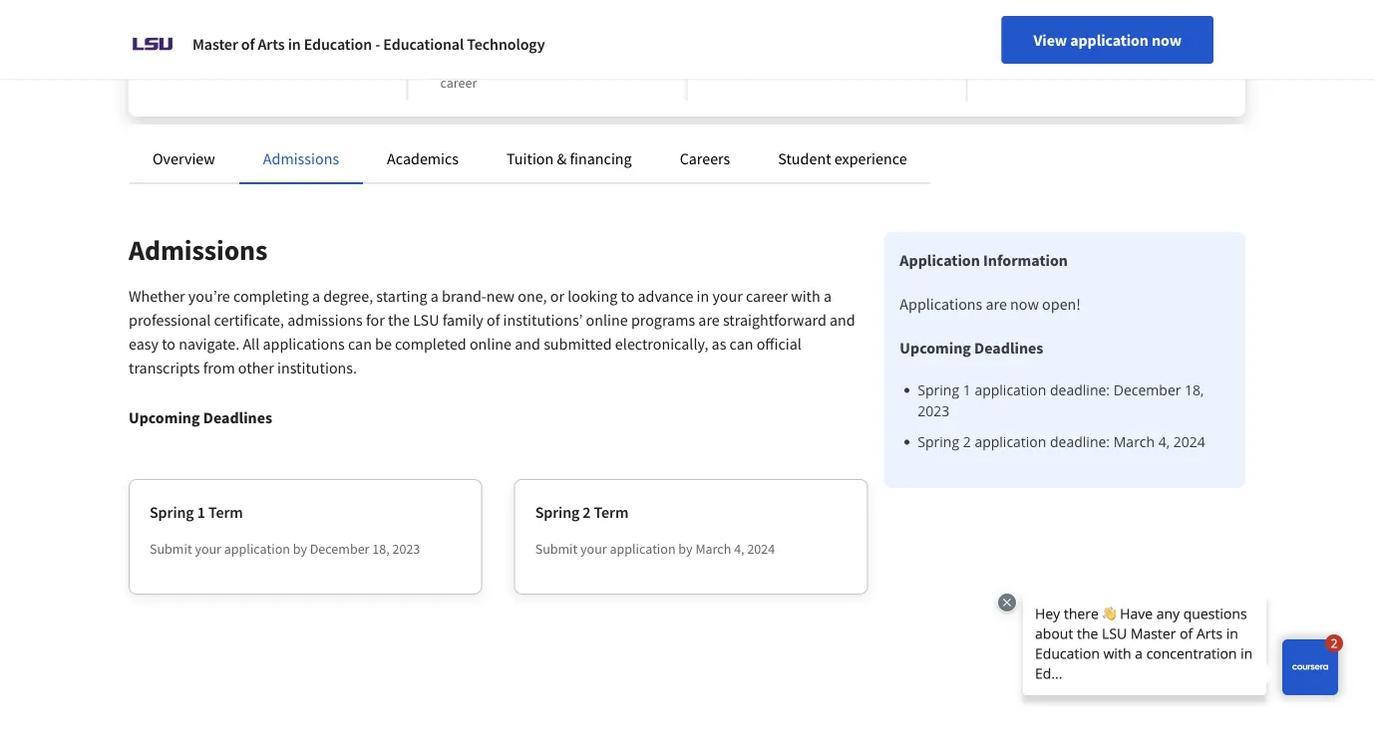 Task type: locate. For each thing, give the bounding box(es) containing it.
little
[[622, 34, 649, 52]]

academics link
[[387, 149, 459, 169]]

student
[[778, 149, 831, 169]]

1 vertical spatial be
[[375, 334, 392, 354]]

& right the news at the left of page
[[221, 54, 230, 72]]

1 horizontal spatial 2
[[963, 433, 971, 452]]

are inside whether you're completing a degree, starting a brand-new one, or looking to advance in your career with a professional certificate, admissions for the lsu family of institutions' online programs are straightforward and easy to navigate. all applications can be completed online and submitted electronically, as can official transcripts from other institutions.
[[698, 310, 720, 330]]

be down 'working' at the top of the page
[[531, 34, 546, 52]]

1 horizontal spatial 2023
[[918, 402, 950, 421]]

educational
[[383, 34, 464, 54]]

upcoming down applications
[[900, 338, 971, 358]]

online
[[303, 14, 341, 32]]

application down "spring 2 term"
[[610, 540, 676, 558]]

1 horizontal spatial career
[[746, 286, 788, 306]]

application down "hands-"
[[1070, 30, 1149, 50]]

2
[[963, 433, 971, 452], [583, 503, 591, 523]]

2024
[[1174, 433, 1205, 452], [747, 540, 775, 558]]

0 horizontal spatial advance
[[574, 54, 623, 72]]

1 horizontal spatial 18,
[[1185, 381, 1204, 400]]

0 vertical spatial online
[[586, 310, 628, 330]]

2 term from the left
[[594, 503, 629, 523]]

your down little
[[626, 54, 652, 72]]

0 vertical spatial be
[[531, 34, 546, 52]]

1 vertical spatial to
[[162, 334, 176, 354]]

with up straightforward
[[791, 286, 820, 306]]

0 horizontal spatial 1
[[197, 503, 205, 523]]

1 horizontal spatial 1
[[963, 381, 971, 400]]

programs
[[631, 310, 695, 330]]

1 vertical spatial as
[[440, 54, 453, 72]]

your down "spring 2 term"
[[580, 540, 607, 558]]

instructors
[[1122, 6, 1184, 24]]

your up straightforward
[[712, 286, 743, 306]]

0 horizontal spatial are
[[698, 310, 720, 330]]

education
[[225, 34, 284, 52], [304, 34, 372, 54]]

in down top
[[211, 34, 222, 52]]

to
[[621, 286, 635, 306], [162, 334, 176, 354]]

a up straightforward
[[824, 286, 832, 306]]

0 vertical spatial of
[[241, 34, 255, 54]]

deadlines for application information
[[974, 338, 1044, 358]]

1 deadline: from the top
[[1050, 381, 1110, 400]]

1 vertical spatial 18,
[[372, 540, 390, 558]]

as left 15
[[440, 54, 453, 72]]

1 down applications are now open!
[[963, 381, 971, 400]]

1 horizontal spatial march
[[1114, 433, 1155, 452]]

0 vertical spatial career
[[440, 74, 477, 92]]

3 a from the left
[[824, 286, 832, 306]]

0 vertical spatial march
[[1114, 433, 1155, 452]]

1 horizontal spatial december
[[1114, 381, 1181, 400]]

education up world
[[225, 34, 284, 52]]

for inside designed for working professionals, this degree can be earned in as little as 15 months and help advance your career
[[497, 14, 514, 32]]

brand-
[[442, 286, 486, 306]]

2024 for spring 1 application deadline: december 18, 2023
[[1174, 433, 1205, 452]]

deadline: for december
[[1050, 381, 1110, 400]]

2 horizontal spatial by
[[678, 540, 693, 558]]

application
[[1070, 30, 1149, 50], [975, 381, 1046, 400], [975, 433, 1046, 452], [224, 540, 290, 558], [610, 540, 676, 558]]

1 horizontal spatial be
[[531, 34, 546, 52]]

help
[[546, 54, 571, 72]]

deadlines down "other"
[[203, 408, 272, 428]]

& right tuition
[[557, 149, 567, 169]]

spring 1 application deadline: december 18, 2023
[[918, 381, 1204, 421]]

1 horizontal spatial by
[[359, 34, 373, 52]]

spring inside "spring 1 application deadline: december 18, 2023"
[[918, 381, 959, 400]]

18, for submit your application by december 18, 2023
[[372, 540, 390, 558]]

15
[[456, 54, 470, 72]]

1 vertical spatial now
[[1010, 294, 1039, 314]]

1 horizontal spatial education
[[304, 34, 372, 54]]

4, for spring 2 term
[[734, 540, 744, 558]]

18,
[[1185, 381, 1204, 400], [372, 540, 390, 558]]

starting
[[376, 286, 427, 306]]

family
[[442, 310, 483, 330]]

-
[[375, 34, 380, 54]]

career down 15
[[440, 74, 477, 92]]

of down "100"
[[241, 34, 255, 54]]

1 vertical spatial 4,
[[734, 540, 744, 558]]

for right "100"
[[256, 14, 272, 32]]

by for spring 1 term
[[293, 540, 307, 558]]

applications
[[900, 294, 982, 314]]

term for spring 2 term
[[594, 503, 629, 523]]

upcoming deadlines
[[900, 338, 1044, 358], [129, 408, 272, 428]]

and
[[1000, 6, 1022, 24], [1187, 6, 1210, 24], [520, 54, 543, 72], [830, 310, 855, 330], [515, 334, 540, 354]]

in down professionals,
[[592, 34, 603, 52]]

0 horizontal spatial december
[[310, 540, 369, 558]]

now for are
[[1010, 294, 1039, 314]]

deadline: up spring 2 application deadline: march 4, 2024 list item
[[1050, 381, 1110, 400]]

advance inside whether you're completing a degree, starting a brand-new one, or looking to advance in your career with a professional certificate, admissions for the lsu family of institutions' online programs are straightforward and easy to navigate. all applications can be completed online and submitted electronically, as can official transcripts from other institutions.
[[638, 286, 693, 306]]

0 horizontal spatial career
[[440, 74, 477, 92]]

0 horizontal spatial by
[[293, 540, 307, 558]]

2 horizontal spatial as
[[712, 334, 726, 354]]

1 vertical spatial &
[[557, 149, 567, 169]]

0 vertical spatial upcoming deadlines
[[900, 338, 1044, 358]]

admissions down report
[[263, 149, 339, 169]]

0 horizontal spatial 2024
[[747, 540, 775, 558]]

for up technology
[[497, 14, 514, 32]]

1 vertical spatial march
[[695, 540, 731, 558]]

december
[[1114, 381, 1181, 400], [310, 540, 369, 558]]

with inside whether you're completing a degree, starting a brand-new one, or looking to advance in your career with a professional certificate, admissions for the lsu family of institutions' online programs are straightforward and easy to navigate. all applications can be completed online and submitted electronically, as can official transcripts from other institutions.
[[791, 286, 820, 306]]

now down instructors
[[1152, 30, 1182, 50]]

career up straightforward
[[746, 286, 788, 306]]

1 horizontal spatial 2024
[[1174, 433, 1205, 452]]

completed
[[395, 334, 466, 354]]

electronically,
[[615, 334, 708, 354]]

application for spring 2 term
[[610, 540, 676, 558]]

advance inside designed for working professionals, this degree can be earned in as little as 15 months and help advance your career
[[574, 54, 623, 72]]

0 vertical spatial 2023
[[918, 402, 950, 421]]

applications are now open!
[[900, 294, 1081, 314]]

1 for term
[[197, 503, 205, 523]]

1 vertical spatial december
[[310, 540, 369, 558]]

advance up programs
[[638, 286, 693, 306]]

1 submit from the left
[[150, 540, 192, 558]]

for left the
[[366, 310, 385, 330]]

2 horizontal spatial can
[[729, 334, 753, 354]]

1 horizontal spatial term
[[594, 503, 629, 523]]

student experience link
[[778, 149, 907, 169]]

by inside the ranked top 100 for best online master's in education for veterans by u.s. news & world report
[[359, 34, 373, 52]]

4, inside list item
[[1158, 433, 1170, 452]]

can left official
[[729, 334, 753, 354]]

1 vertical spatial upcoming
[[129, 408, 200, 428]]

4,
[[1158, 433, 1170, 452], [734, 540, 744, 558]]

now inside view application now "button"
[[1152, 30, 1182, 50]]

1 horizontal spatial a
[[431, 286, 439, 306]]

0 horizontal spatial march
[[695, 540, 731, 558]]

other
[[238, 358, 274, 378]]

be inside designed for working professionals, this degree can be earned in as little as 15 months and help advance your career
[[531, 34, 546, 52]]

whether you're completing a degree, starting a brand-new one, or looking to advance in your career with a professional certificate, admissions for the lsu family of institutions' online programs are straightforward and easy to navigate. all applications can be completed online and submitted electronically, as can official transcripts from other institutions.
[[129, 286, 855, 378]]

submit down "spring 2 term"
[[535, 540, 578, 558]]

1 vertical spatial 2024
[[747, 540, 775, 558]]

deadline: for march
[[1050, 433, 1110, 452]]

earned
[[549, 34, 590, 52]]

upcoming deadlines for admissions
[[129, 408, 272, 428]]

1 vertical spatial advance
[[638, 286, 693, 306]]

december inside "spring 1 application deadline: december 18, 2023"
[[1114, 381, 1181, 400]]

easy
[[129, 334, 159, 354]]

admissions up the you're
[[129, 233, 268, 268]]

advance down earned
[[574, 54, 623, 72]]

2023 inside "spring 1 application deadline: december 18, 2023"
[[918, 402, 950, 421]]

and down "lecture"
[[1000, 6, 1022, 24]]

can down 'working' at the top of the page
[[508, 34, 528, 52]]

now left "open!"
[[1010, 294, 1039, 314]]

deadline: inside "spring 1 application deadline: december 18, 2023"
[[1050, 381, 1110, 400]]

0 horizontal spatial 4,
[[734, 540, 744, 558]]

lecture
[[1000, 0, 1043, 4]]

deadlines
[[974, 338, 1044, 358], [203, 408, 272, 428]]

online down family
[[470, 334, 512, 354]]

and left help in the top left of the page
[[520, 54, 543, 72]]

are
[[986, 294, 1007, 314], [698, 310, 720, 330]]

0 vertical spatial as
[[606, 34, 619, 52]]

1 horizontal spatial upcoming deadlines
[[900, 338, 1044, 358]]

a up the admissions
[[312, 286, 320, 306]]

can
[[508, 34, 528, 52], [348, 334, 372, 354], [729, 334, 753, 354]]

1 vertical spatial deadline:
[[1050, 433, 1110, 452]]

1 horizontal spatial advance
[[638, 286, 693, 306]]

0 horizontal spatial 2023
[[392, 540, 420, 558]]

1 horizontal spatial now
[[1152, 30, 1182, 50]]

careers
[[680, 149, 730, 169]]

0 vertical spatial december
[[1114, 381, 1181, 400]]

spring inside spring 2 application deadline: march 4, 2024 list item
[[918, 433, 959, 452]]

report
[[270, 54, 310, 72]]

0 horizontal spatial &
[[221, 54, 230, 72]]

peers
[[1000, 26, 1032, 44]]

0 horizontal spatial education
[[225, 34, 284, 52]]

18, inside "spring 1 application deadline: december 18, 2023"
[[1185, 381, 1204, 400]]

online
[[586, 310, 628, 330], [470, 334, 512, 354]]

0 vertical spatial 2
[[963, 433, 971, 452]]

official
[[757, 334, 802, 354]]

navigate.
[[179, 334, 240, 354]]

spring 1 term
[[150, 503, 243, 523]]

top
[[207, 14, 229, 32]]

term up the 'submit your application by december 18, 2023'
[[208, 503, 243, 523]]

are right programs
[[698, 310, 720, 330]]

and down institutions'
[[515, 334, 540, 354]]

0 horizontal spatial can
[[348, 334, 372, 354]]

0 horizontal spatial term
[[208, 503, 243, 523]]

spring for spring 2 term
[[535, 503, 580, 523]]

1 inside "spring 1 application deadline: december 18, 2023"
[[963, 381, 971, 400]]

institutions.
[[277, 358, 357, 378]]

0 vertical spatial 18,
[[1185, 381, 1204, 400]]

1 vertical spatial 2023
[[392, 540, 420, 558]]

deadlines down applications are now open!
[[974, 338, 1044, 358]]

advance
[[574, 54, 623, 72], [638, 286, 693, 306]]

2 vertical spatial as
[[712, 334, 726, 354]]

with
[[1093, 6, 1119, 24], [791, 286, 820, 306]]

a
[[312, 286, 320, 306], [431, 286, 439, 306], [824, 286, 832, 306]]

0 horizontal spatial 2
[[583, 503, 591, 523]]

1 term from the left
[[208, 503, 243, 523]]

upcoming down transcripts
[[129, 408, 200, 428]]

a up lsu
[[431, 286, 439, 306]]

careers link
[[680, 149, 730, 169]]

1 horizontal spatial deadlines
[[974, 338, 1044, 358]]

education down 'online'
[[304, 34, 372, 54]]

1 horizontal spatial upcoming
[[900, 338, 971, 358]]

experience
[[834, 149, 907, 169]]

with inside lecture videos, hands-on projects, and connection with instructors and peers
[[1093, 6, 1119, 24]]

2 deadline: from the top
[[1050, 433, 1110, 452]]

master
[[192, 34, 238, 54]]

1 horizontal spatial 4,
[[1158, 433, 1170, 452]]

0 vertical spatial advance
[[574, 54, 623, 72]]

degree
[[465, 34, 505, 52]]

2 submit from the left
[[535, 540, 578, 558]]

2 horizontal spatial a
[[824, 286, 832, 306]]

to right looking
[[621, 286, 635, 306]]

completing
[[233, 286, 309, 306]]

of down new
[[487, 310, 500, 330]]

with down "hands-"
[[1093, 6, 1119, 24]]

0 vertical spatial now
[[1152, 30, 1182, 50]]

upcoming deadlines down from
[[129, 408, 272, 428]]

now for application
[[1152, 30, 1182, 50]]

2 inside list item
[[963, 433, 971, 452]]

march inside list item
[[1114, 433, 1155, 452]]

transcripts
[[129, 358, 200, 378]]

0 vertical spatial deadlines
[[974, 338, 1044, 358]]

0 vertical spatial &
[[221, 54, 230, 72]]

and right straightforward
[[830, 310, 855, 330]]

for
[[256, 14, 272, 32], [497, 14, 514, 32], [287, 34, 303, 52], [366, 310, 385, 330]]

application down "spring 1 application deadline: december 18, 2023"
[[975, 433, 1046, 452]]

deadline:
[[1050, 381, 1110, 400], [1050, 433, 1110, 452]]

as
[[606, 34, 619, 52], [440, 54, 453, 72], [712, 334, 726, 354]]

application up spring 2 application deadline: march 4, 2024
[[975, 381, 1046, 400]]

0 horizontal spatial upcoming
[[129, 408, 200, 428]]

in down best
[[288, 34, 301, 54]]

1 up the 'submit your application by december 18, 2023'
[[197, 503, 205, 523]]

online down looking
[[586, 310, 628, 330]]

0 horizontal spatial with
[[791, 286, 820, 306]]

all
[[243, 334, 260, 354]]

0 horizontal spatial online
[[470, 334, 512, 354]]

deadline: down spring 1 application deadline: december 18, 2023 list item
[[1050, 433, 1110, 452]]

and inside designed for working professionals, this degree can be earned in as little as 15 months and help advance your career
[[520, 54, 543, 72]]

0 vertical spatial deadline:
[[1050, 381, 1110, 400]]

1 vertical spatial deadlines
[[203, 408, 272, 428]]

0 horizontal spatial deadlines
[[203, 408, 272, 428]]

0 vertical spatial to
[[621, 286, 635, 306]]

0 horizontal spatial submit
[[150, 540, 192, 558]]

information
[[983, 250, 1068, 270]]

submit down spring 1 term
[[150, 540, 192, 558]]

louisiana state university logo image
[[129, 20, 177, 68]]

1 horizontal spatial submit
[[535, 540, 578, 558]]

0 horizontal spatial now
[[1010, 294, 1039, 314]]

0 horizontal spatial a
[[312, 286, 320, 306]]

spring 1 application deadline: december 18, 2023 list item
[[918, 380, 1230, 422]]

0 horizontal spatial 18,
[[372, 540, 390, 558]]

as right electronically,
[[712, 334, 726, 354]]

upcoming deadlines for application information
[[900, 338, 1044, 358]]

as down professionals,
[[606, 34, 619, 52]]

your
[[626, 54, 652, 72], [712, 286, 743, 306], [195, 540, 221, 558], [580, 540, 607, 558]]

0 horizontal spatial as
[[440, 54, 453, 72]]

0 vertical spatial upcoming
[[900, 338, 971, 358]]

march for spring 1 application deadline: december 18, 2023
[[1114, 433, 1155, 452]]

1 horizontal spatial as
[[606, 34, 619, 52]]

submit your application by march 4, 2024
[[535, 540, 775, 558]]

upcoming deadlines down applications are now open!
[[900, 338, 1044, 358]]

1 horizontal spatial with
[[1093, 6, 1119, 24]]

can down the admissions
[[348, 334, 372, 354]]

0 vertical spatial 2024
[[1174, 433, 1205, 452]]

2024 inside list item
[[1174, 433, 1205, 452]]

0 horizontal spatial upcoming deadlines
[[129, 408, 272, 428]]

1 horizontal spatial can
[[508, 34, 528, 52]]

0 horizontal spatial to
[[162, 334, 176, 354]]

your inside whether you're completing a degree, starting a brand-new one, or looking to advance in your career with a professional certificate, admissions for the lsu family of institutions' online programs are straightforward and easy to navigate. all applications can be completed online and submitted electronically, as can official transcripts from other institutions.
[[712, 286, 743, 306]]

2023
[[918, 402, 950, 421], [392, 540, 420, 558]]

1 horizontal spatial to
[[621, 286, 635, 306]]

spring for spring 1 term
[[150, 503, 194, 523]]

0 horizontal spatial be
[[375, 334, 392, 354]]

upcoming for application information
[[900, 338, 971, 358]]

0 vertical spatial with
[[1093, 6, 1119, 24]]

1 vertical spatial of
[[487, 310, 500, 330]]

list
[[908, 380, 1230, 453]]

upcoming
[[900, 338, 971, 358], [129, 408, 200, 428]]

be down the
[[375, 334, 392, 354]]

are down application information
[[986, 294, 1007, 314]]

list containing spring 1 application deadline: december 18, 2023
[[908, 380, 1230, 453]]

to down professional
[[162, 334, 176, 354]]

certificate,
[[214, 310, 284, 330]]

term up submit your application by march 4, 2024
[[594, 503, 629, 523]]

now
[[1152, 30, 1182, 50], [1010, 294, 1039, 314]]

1 vertical spatial upcoming deadlines
[[129, 408, 272, 428]]

1 education from the left
[[225, 34, 284, 52]]

in up electronically,
[[697, 286, 709, 306]]

your inside designed for working professionals, this degree can be earned in as little as 15 months and help advance your career
[[626, 54, 652, 72]]

application down spring 1 term
[[224, 540, 290, 558]]



Task type: vqa. For each thing, say whether or not it's contained in the screenshot.
science inside "A PRESTIGIOUS DATA SCIENCE MASTER'S WITH STATISTICS SPECIALISM."
no



Task type: describe. For each thing, give the bounding box(es) containing it.
your down spring 1 term
[[195, 540, 221, 558]]

hands-
[[1090, 0, 1131, 4]]

upcoming for admissions
[[129, 408, 200, 428]]

can inside designed for working professionals, this degree can be earned in as little as 15 months and help advance your career
[[508, 34, 528, 52]]

best
[[275, 14, 300, 32]]

career inside designed for working professionals, this degree can be earned in as little as 15 months and help advance your career
[[440, 74, 477, 92]]

the
[[388, 310, 410, 330]]

tuition
[[507, 149, 554, 169]]

2 education from the left
[[304, 34, 372, 54]]

master of arts in education - educational technology
[[192, 34, 545, 54]]

on
[[1131, 0, 1146, 4]]

career inside whether you're completing a degree, starting a brand-new one, or looking to advance in your career with a professional certificate, admissions for the lsu family of institutions' online programs are straightforward and easy to navigate. all applications can be completed online and submitted electronically, as can official transcripts from other institutions.
[[746, 286, 788, 306]]

spring for spring 2 application deadline: march 4, 2024
[[918, 433, 959, 452]]

tuition & financing
[[507, 149, 632, 169]]

submitted
[[544, 334, 612, 354]]

open!
[[1042, 294, 1081, 314]]

in inside whether you're completing a degree, starting a brand-new one, or looking to advance in your career with a professional certificate, admissions for the lsu family of institutions' online programs are straightforward and easy to navigate. all applications can be completed online and submitted electronically, as can official transcripts from other institutions.
[[697, 286, 709, 306]]

1 horizontal spatial are
[[986, 294, 1007, 314]]

2 for application
[[963, 433, 971, 452]]

application for spring 1 term
[[224, 540, 290, 558]]

admissions
[[287, 310, 363, 330]]

1 horizontal spatial online
[[586, 310, 628, 330]]

whether
[[129, 286, 185, 306]]

tuition & financing link
[[507, 149, 632, 169]]

2 for term
[[583, 503, 591, 523]]

1 a from the left
[[312, 286, 320, 306]]

professional
[[129, 310, 211, 330]]

this
[[440, 34, 462, 52]]

spring 2 application deadline: march 4, 2024 list item
[[918, 432, 1230, 453]]

spring for spring 1 application deadline: december 18, 2023
[[918, 381, 959, 400]]

videos,
[[1046, 0, 1088, 4]]

straightforward
[[723, 310, 826, 330]]

submit your application by december 18, 2023
[[150, 540, 420, 558]]

1 for application
[[963, 381, 971, 400]]

4, for spring 1 application deadline: december 18, 2023
[[1158, 433, 1170, 452]]

december for by
[[310, 540, 369, 558]]

arts
[[258, 34, 285, 54]]

december for deadline:
[[1114, 381, 1181, 400]]

designed
[[440, 14, 494, 32]]

and down projects,
[[1187, 6, 1210, 24]]

in inside designed for working professionals, this degree can be earned in as little as 15 months and help advance your career
[[592, 34, 603, 52]]

2023 for spring 1 application deadline: december 18, 2023
[[918, 402, 950, 421]]

lecture videos, hands-on projects, and connection with instructors and peers
[[1000, 0, 1210, 44]]

new
[[486, 286, 515, 306]]

deadlines for admissions
[[203, 408, 272, 428]]

applications
[[263, 334, 345, 354]]

submit for spring 2 term
[[535, 540, 578, 558]]

lsu
[[413, 310, 439, 330]]

1 vertical spatial online
[[470, 334, 512, 354]]

looking
[[568, 286, 618, 306]]

18, for spring 1 application deadline: december 18, 2023
[[1185, 381, 1204, 400]]

2024 for spring 2 term
[[747, 540, 775, 558]]

submit for spring 1 term
[[150, 540, 192, 558]]

application inside "spring 1 application deadline: december 18, 2023"
[[975, 381, 1046, 400]]

by for spring 2 term
[[678, 540, 693, 558]]

1 vertical spatial admissions
[[129, 233, 268, 268]]

technology
[[467, 34, 545, 54]]

view application now
[[1034, 30, 1182, 50]]

veterans
[[306, 34, 356, 52]]

as inside whether you're completing a degree, starting a brand-new one, or looking to advance in your career with a professional certificate, admissions for the lsu family of institutions' online programs are straightforward and easy to navigate. all applications can be completed online and submitted electronically, as can official transcripts from other institutions.
[[712, 334, 726, 354]]

professionals,
[[567, 14, 648, 32]]

application inside "button"
[[1070, 30, 1149, 50]]

from
[[203, 358, 235, 378]]

in inside the ranked top 100 for best online master's in education for veterans by u.s. news & world report
[[211, 34, 222, 52]]

1 horizontal spatial &
[[557, 149, 567, 169]]

application
[[900, 250, 980, 270]]

student experience
[[778, 149, 907, 169]]

overview link
[[153, 149, 215, 169]]

or
[[550, 286, 564, 306]]

view
[[1034, 30, 1067, 50]]

connection
[[1025, 6, 1090, 24]]

institutions'
[[503, 310, 583, 330]]

education inside the ranked top 100 for best online master's in education for veterans by u.s. news & world report
[[225, 34, 284, 52]]

financing
[[570, 149, 632, 169]]

designed for working professionals, this degree can be earned in as little as 15 months and help advance your career
[[440, 14, 652, 92]]

degree,
[[323, 286, 373, 306]]

ranked top 100 for best online master's in education for veterans by u.s. news & world report
[[161, 14, 373, 72]]

& inside the ranked top 100 for best online master's in education for veterans by u.s. news & world report
[[221, 54, 230, 72]]

projects,
[[1149, 0, 1199, 4]]

march for spring 2 term
[[695, 540, 731, 558]]

0 vertical spatial admissions
[[263, 149, 339, 169]]

academics
[[387, 149, 459, 169]]

be inside whether you're completing a degree, starting a brand-new one, or looking to advance in your career with a professional certificate, admissions for the lsu family of institutions' online programs are straightforward and easy to navigate. all applications can be completed online and submitted electronically, as can official transcripts from other institutions.
[[375, 334, 392, 354]]

you're
[[188, 286, 230, 306]]

view application now button
[[1002, 16, 1214, 64]]

for inside whether you're completing a degree, starting a brand-new one, or looking to advance in your career with a professional certificate, admissions for the lsu family of institutions' online programs are straightforward and easy to navigate. all applications can be completed online and submitted electronically, as can official transcripts from other institutions.
[[366, 310, 385, 330]]

admissions link
[[263, 149, 339, 169]]

u.s.
[[161, 54, 184, 72]]

2 a from the left
[[431, 286, 439, 306]]

100
[[232, 14, 253, 32]]

2023 for submit your application by december 18, 2023
[[392, 540, 420, 558]]

for up report
[[287, 34, 303, 52]]

of inside whether you're completing a degree, starting a brand-new one, or looking to advance in your career with a professional certificate, admissions for the lsu family of institutions' online programs are straightforward and easy to navigate. all applications can be completed online and submitted electronically, as can official transcripts from other institutions.
[[487, 310, 500, 330]]

0 horizontal spatial of
[[241, 34, 255, 54]]

ranked
[[161, 14, 204, 32]]

overview
[[153, 149, 215, 169]]

spring 2 application deadline: march 4, 2024
[[918, 433, 1205, 452]]

master's
[[161, 34, 208, 52]]

application for spring 1 application deadline: december 18, 2023
[[975, 433, 1046, 452]]

working
[[516, 14, 564, 32]]

application information
[[900, 250, 1068, 270]]

term for spring 1 term
[[208, 503, 243, 523]]

news
[[187, 54, 218, 72]]

world
[[233, 54, 267, 72]]

months
[[473, 54, 518, 72]]

one,
[[518, 286, 547, 306]]

spring 2 term
[[535, 503, 629, 523]]



